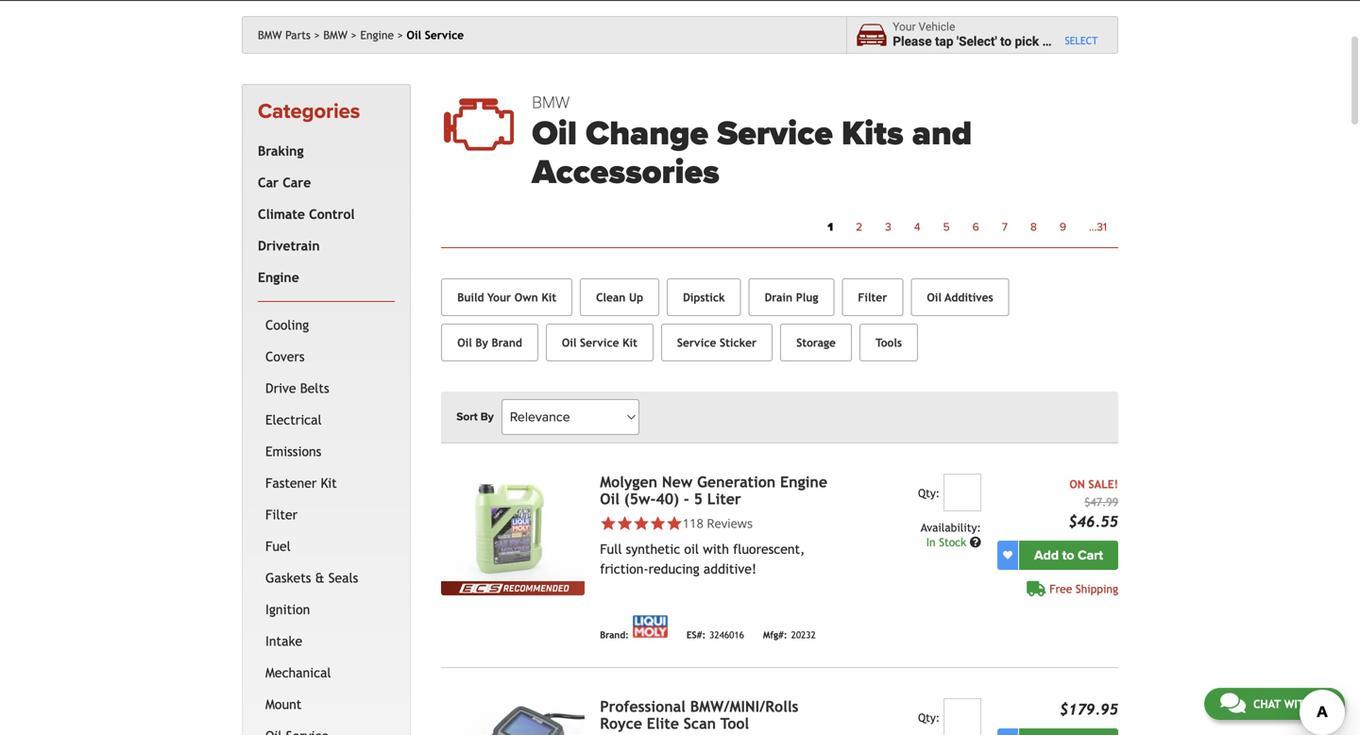 Task type: vqa. For each thing, say whether or not it's contained in the screenshot.
ECS TUNING RECOMMENDS THIS PRODUCT. image
yes



Task type: describe. For each thing, give the bounding box(es) containing it.
engine subcategories element
[[258, 301, 395, 736]]

1 horizontal spatial engine
[[360, 28, 394, 42]]

fuel link
[[262, 531, 391, 563]]

filter inside engine subcategories element
[[265, 508, 298, 523]]

1
[[828, 221, 833, 234]]

mfg#:
[[763, 630, 788, 641]]

seals
[[329, 571, 358, 586]]

chat with us link
[[1204, 689, 1345, 721]]

brand:
[[600, 630, 629, 641]]

drain plug
[[765, 291, 819, 304]]

drain plug link
[[749, 279, 835, 317]]

mechanical link
[[262, 658, 391, 690]]

service sticker
[[677, 336, 757, 349]]

chat
[[1254, 698, 1281, 711]]

professional bmw/mini/rolls royce elite scan tool
[[600, 699, 799, 733]]

es#: 3246016
[[687, 630, 744, 641]]

dipstick
[[683, 291, 725, 304]]

es#3246016 - 20232 - molygen new generation engine oil (5w-40) - 5 liter - full synthetic oil with fluorescent, friction-reducing additive! - liqui-moly - audi bmw volkswagen mercedes benz mini porsche image
[[441, 474, 585, 582]]

add to cart button
[[1019, 542, 1119, 571]]

fastener kit link
[[262, 468, 391, 500]]

intake
[[265, 634, 302, 649]]

cart
[[1078, 548, 1103, 564]]

us
[[1316, 698, 1329, 711]]

1 vertical spatial engine link
[[254, 262, 391, 294]]

cooling link
[[262, 310, 391, 341]]

8 link
[[1019, 216, 1049, 240]]

liqui-moly - corporate logo image
[[633, 616, 668, 639]]

select
[[1065, 35, 1098, 47]]

7
[[1002, 221, 1008, 234]]

by for sort
[[481, 411, 494, 424]]

clean up link
[[580, 279, 660, 317]]

bmw parts link
[[258, 28, 320, 42]]

braking link
[[254, 135, 391, 167]]

elite
[[647, 716, 679, 733]]

fastener
[[265, 476, 317, 491]]

care
[[283, 175, 311, 190]]

oil inside molygen new generation engine oil (5w-40) - 5 liter
[[600, 491, 620, 508]]

paginated product list navigation navigation
[[532, 216, 1119, 240]]

control
[[309, 207, 355, 222]]

to inside your vehicle please tap 'select' to pick a vehicle
[[1001, 34, 1012, 49]]

professional bmw/mini/rolls royce elite scan tool link
[[600, 699, 799, 733]]

bmw for oil
[[532, 93, 570, 113]]

kit inside the oil service kit link
[[623, 336, 638, 349]]

tools
[[876, 336, 902, 349]]

1 horizontal spatial filter link
[[842, 279, 903, 317]]

to inside add to cart button
[[1062, 548, 1075, 564]]

1 horizontal spatial bmw
[[323, 28, 348, 42]]

oil by brand
[[457, 336, 522, 349]]

service inside bmw oil change service kits and accessories
[[717, 113, 833, 154]]

in stock
[[927, 536, 970, 550]]

star image
[[617, 516, 633, 533]]

plug
[[796, 291, 819, 304]]

1 vertical spatial with
[[1285, 698, 1312, 711]]

4 star image from the left
[[666, 516, 683, 533]]

es#:
[[687, 630, 706, 641]]

new
[[662, 474, 693, 491]]

reducing
[[649, 562, 700, 577]]

car care
[[258, 175, 311, 190]]

engine inside category navigation element
[[258, 270, 299, 285]]

4 link
[[903, 216, 932, 240]]

select link
[[1065, 35, 1098, 47]]

40)
[[656, 491, 679, 508]]

oil additives
[[927, 291, 994, 304]]

kit inside fastener kit link
[[321, 476, 337, 491]]

sort by
[[457, 411, 494, 424]]

drive belts link
[[262, 373, 391, 405]]

kit inside build your own kit "link"
[[542, 291, 557, 304]]

oil for oil service
[[407, 28, 421, 42]]

change
[[586, 113, 709, 154]]

belts
[[300, 381, 329, 396]]

shipping
[[1076, 583, 1119, 596]]

1 qty: from the top
[[918, 487, 940, 500]]

1 star image from the left
[[600, 516, 617, 533]]

availability:
[[921, 522, 981, 535]]

118 reviews
[[683, 516, 753, 533]]

free shipping
[[1050, 583, 1119, 596]]

3246016
[[710, 630, 744, 641]]

molygen
[[600, 474, 658, 491]]

es#2975699 - 014020sch01a - professional bmw/mini/rolls royce elite scan tool - developed specifically for bmw/mini/rolls royce vehicles, connect through the obd diagnostic port or using the bmw 20 pin adapter (es2992111). featuring the newest software and hardware and still in a compact housing. - schwaben by foxwell - bmw mini image
[[441, 699, 585, 736]]

car
[[258, 175, 279, 190]]

$46.55
[[1069, 514, 1119, 531]]

5 inside molygen new generation engine oil (5w-40) - 5 liter
[[694, 491, 703, 508]]

category navigation element
[[242, 84, 411, 736]]

(5w-
[[624, 491, 656, 508]]

…31 link
[[1078, 216, 1119, 240]]

sale!
[[1089, 478, 1119, 491]]

engine inside molygen new generation engine oil (5w-40) - 5 liter
[[780, 474, 828, 491]]

additive!
[[704, 562, 757, 577]]

mount
[[265, 698, 302, 713]]

gaskets
[[265, 571, 311, 586]]

electrical link
[[262, 405, 391, 436]]

friction-
[[600, 562, 649, 577]]

oil for oil service kit
[[562, 336, 577, 349]]

pick
[[1015, 34, 1039, 49]]

oil for oil additives
[[927, 291, 942, 304]]

synthetic
[[626, 542, 680, 558]]

-
[[684, 491, 689, 508]]

categories
[[258, 99, 360, 124]]

add to wish list image
[[1003, 551, 1013, 561]]

dipstick link
[[667, 279, 741, 317]]

up
[[629, 291, 643, 304]]

electrical
[[265, 413, 322, 428]]

free
[[1050, 583, 1073, 596]]

drive
[[265, 381, 296, 396]]

bmw for parts
[[258, 28, 282, 42]]

by for oil
[[476, 336, 488, 349]]

sticker
[[720, 336, 757, 349]]



Task type: locate. For each thing, give the bounding box(es) containing it.
star image up synthetic
[[650, 516, 666, 533]]

0 horizontal spatial your
[[488, 291, 511, 304]]

gaskets & seals
[[265, 571, 358, 586]]

covers link
[[262, 341, 391, 373]]

kit down emissions link
[[321, 476, 337, 491]]

drive belts
[[265, 381, 329, 396]]

oil left brand
[[457, 336, 472, 349]]

oil right brand
[[562, 336, 577, 349]]

3
[[885, 221, 892, 234]]

…31
[[1089, 221, 1107, 234]]

to right add
[[1062, 548, 1075, 564]]

engine link down drivetrain
[[254, 262, 391, 294]]

star image down 40)
[[666, 516, 683, 533]]

0 vertical spatial kit
[[542, 291, 557, 304]]

oil additives link
[[911, 279, 1010, 317]]

1 vertical spatial filter link
[[262, 500, 391, 531]]

ignition
[[265, 603, 310, 618]]

3 link
[[874, 216, 903, 240]]

molygen new generation engine oil (5w-40) - 5 liter link
[[600, 474, 828, 508]]

8
[[1031, 221, 1037, 234]]

brand
[[492, 336, 522, 349]]

star image up full
[[600, 516, 617, 533]]

2 qty: from the top
[[918, 712, 940, 725]]

oil left additives
[[927, 291, 942, 304]]

0 horizontal spatial with
[[703, 542, 729, 558]]

0 horizontal spatial filter link
[[262, 500, 391, 531]]

your inside your vehicle please tap 'select' to pick a vehicle
[[893, 20, 916, 34]]

question circle image
[[970, 537, 981, 549]]

own
[[515, 291, 538, 304]]

engine link right bmw link in the top left of the page
[[360, 28, 403, 42]]

0 horizontal spatial kit
[[321, 476, 337, 491]]

2 horizontal spatial kit
[[623, 336, 638, 349]]

oil left change
[[532, 113, 577, 154]]

0 vertical spatial your
[[893, 20, 916, 34]]

2 vertical spatial kit
[[321, 476, 337, 491]]

1 vertical spatial filter
[[265, 508, 298, 523]]

ecs tuning recommends this product. image
[[441, 582, 585, 596]]

full
[[600, 542, 622, 558]]

engine down drivetrain
[[258, 270, 299, 285]]

bmw/mini/rolls
[[690, 699, 799, 716]]

intake link
[[262, 626, 391, 658]]

please
[[893, 34, 932, 49]]

filter up the tools
[[858, 291, 887, 304]]

tools link
[[860, 324, 918, 362]]

0 horizontal spatial filter
[[265, 508, 298, 523]]

fuel
[[265, 539, 291, 554]]

2 vertical spatial engine
[[780, 474, 828, 491]]

0 vertical spatial to
[[1001, 34, 1012, 49]]

0 horizontal spatial bmw
[[258, 28, 282, 42]]

$179.95
[[1060, 702, 1119, 719]]

full synthetic oil with fluorescent, friction-reducing additive!
[[600, 542, 805, 577]]

5 inside paginated product list navigation navigation
[[943, 221, 950, 234]]

add to cart
[[1035, 548, 1103, 564]]

1 vertical spatial engine
[[258, 270, 299, 285]]

1 vertical spatial 5
[[694, 491, 703, 508]]

oil service kit link
[[546, 324, 654, 362]]

kit right own on the left of the page
[[542, 291, 557, 304]]

1 horizontal spatial with
[[1285, 698, 1312, 711]]

kit
[[542, 291, 557, 304], [623, 336, 638, 349], [321, 476, 337, 491]]

professional
[[600, 699, 686, 716]]

1 vertical spatial to
[[1062, 548, 1075, 564]]

1 horizontal spatial to
[[1062, 548, 1075, 564]]

1 vertical spatial qty:
[[918, 712, 940, 725]]

5
[[943, 221, 950, 234], [694, 491, 703, 508]]

0 vertical spatial by
[[476, 336, 488, 349]]

oil for oil by brand
[[457, 336, 472, 349]]

add
[[1035, 548, 1059, 564]]

0 horizontal spatial to
[[1001, 34, 1012, 49]]

with up additive!
[[703, 542, 729, 558]]

your up please
[[893, 20, 916, 34]]

1 vertical spatial by
[[481, 411, 494, 424]]

kit down up
[[623, 336, 638, 349]]

and
[[912, 113, 972, 154]]

to left pick
[[1001, 34, 1012, 49]]

vehicle
[[919, 20, 955, 34]]

clean
[[596, 291, 626, 304]]

bmw parts
[[258, 28, 311, 42]]

reviews
[[707, 516, 753, 533]]

service sticker link
[[661, 324, 773, 362]]

with left us
[[1285, 698, 1312, 711]]

1 horizontal spatial filter
[[858, 291, 887, 304]]

fastener kit
[[265, 476, 337, 491]]

0 vertical spatial qty:
[[918, 487, 940, 500]]

tool
[[721, 716, 749, 733]]

braking
[[258, 143, 304, 159]]

star image down (5w-
[[633, 516, 650, 533]]

parts
[[285, 28, 311, 42]]

bmw
[[258, 28, 282, 42], [323, 28, 348, 42], [532, 93, 570, 113]]

0 horizontal spatial 5
[[694, 491, 703, 508]]

6 link
[[961, 216, 991, 240]]

gaskets & seals link
[[262, 563, 391, 595]]

oil service
[[407, 28, 464, 42]]

royce
[[600, 716, 642, 733]]

engine right generation
[[780, 474, 828, 491]]

emissions
[[265, 444, 321, 459]]

oil inside oil additives link
[[927, 291, 942, 304]]

oil up star image
[[600, 491, 620, 508]]

comments image
[[1221, 693, 1246, 715]]

5 right -
[[694, 491, 703, 508]]

additives
[[945, 291, 994, 304]]

0 vertical spatial filter link
[[842, 279, 903, 317]]

your inside "link"
[[488, 291, 511, 304]]

None number field
[[944, 474, 981, 512], [944, 699, 981, 736], [944, 474, 981, 512], [944, 699, 981, 736]]

by right sort
[[481, 411, 494, 424]]

filter link down 'fastener kit'
[[262, 500, 391, 531]]

2 star image from the left
[[633, 516, 650, 533]]

5 link
[[932, 216, 961, 240]]

&
[[315, 571, 325, 586]]

0 vertical spatial with
[[703, 542, 729, 558]]

3 star image from the left
[[650, 516, 666, 533]]

on
[[1070, 478, 1085, 491]]

engine link
[[360, 28, 403, 42], [254, 262, 391, 294]]

bmw inside bmw oil change service kits and accessories
[[532, 93, 570, 113]]

bmw oil change service kits and accessories
[[532, 93, 972, 193]]

climate control
[[258, 207, 355, 222]]

car care link
[[254, 167, 391, 199]]

2 118 reviews link from the left
[[683, 516, 753, 533]]

qty:
[[918, 487, 940, 500], [918, 712, 940, 725]]

emissions link
[[262, 436, 391, 468]]

2 horizontal spatial engine
[[780, 474, 828, 491]]

1 horizontal spatial your
[[893, 20, 916, 34]]

1 vertical spatial your
[[488, 291, 511, 304]]

7 link
[[991, 216, 1019, 240]]

filter up fuel
[[265, 508, 298, 523]]

in
[[927, 536, 936, 550]]

bmw link
[[323, 28, 357, 42]]

2 link
[[845, 216, 874, 240]]

accessories
[[532, 152, 720, 193]]

engine right bmw link in the top left of the page
[[360, 28, 394, 42]]

oil
[[684, 542, 699, 558]]

mechanical
[[265, 666, 331, 681]]

1 horizontal spatial kit
[[542, 291, 557, 304]]

1 horizontal spatial 5
[[943, 221, 950, 234]]

star image
[[600, 516, 617, 533], [633, 516, 650, 533], [650, 516, 666, 533], [666, 516, 683, 533]]

0 vertical spatial engine link
[[360, 28, 403, 42]]

oil
[[407, 28, 421, 42], [532, 113, 577, 154], [927, 291, 942, 304], [457, 336, 472, 349], [562, 336, 577, 349], [600, 491, 620, 508]]

by left brand
[[476, 336, 488, 349]]

oil inside oil by brand link
[[457, 336, 472, 349]]

5 right the 4
[[943, 221, 950, 234]]

drivetrain link
[[254, 230, 391, 262]]

1 vertical spatial kit
[[623, 336, 638, 349]]

oil by brand link
[[441, 324, 538, 362]]

covers
[[265, 349, 305, 365]]

2
[[856, 221, 863, 234]]

climate
[[258, 207, 305, 222]]

your left own on the left of the page
[[488, 291, 511, 304]]

filter link up the tools
[[842, 279, 903, 317]]

oil right bmw link in the top left of the page
[[407, 28, 421, 42]]

0 vertical spatial engine
[[360, 28, 394, 42]]

0 horizontal spatial engine
[[258, 270, 299, 285]]

0 vertical spatial filter
[[858, 291, 887, 304]]

vehicle
[[1053, 34, 1094, 49]]

your
[[893, 20, 916, 34], [488, 291, 511, 304]]

0 vertical spatial 5
[[943, 221, 950, 234]]

1 118 reviews link from the left
[[600, 516, 844, 533]]

9
[[1060, 221, 1067, 234]]

fluorescent,
[[733, 542, 805, 558]]

118
[[683, 516, 704, 533]]

1 link
[[817, 216, 845, 240]]

scan
[[684, 716, 716, 733]]

oil service kit
[[562, 336, 638, 349]]

2 horizontal spatial bmw
[[532, 93, 570, 113]]

oil inside bmw oil change service kits and accessories
[[532, 113, 577, 154]]

molygen new generation engine oil (5w-40) - 5 liter
[[600, 474, 828, 508]]

with inside full synthetic oil with fluorescent, friction-reducing additive!
[[703, 542, 729, 558]]



